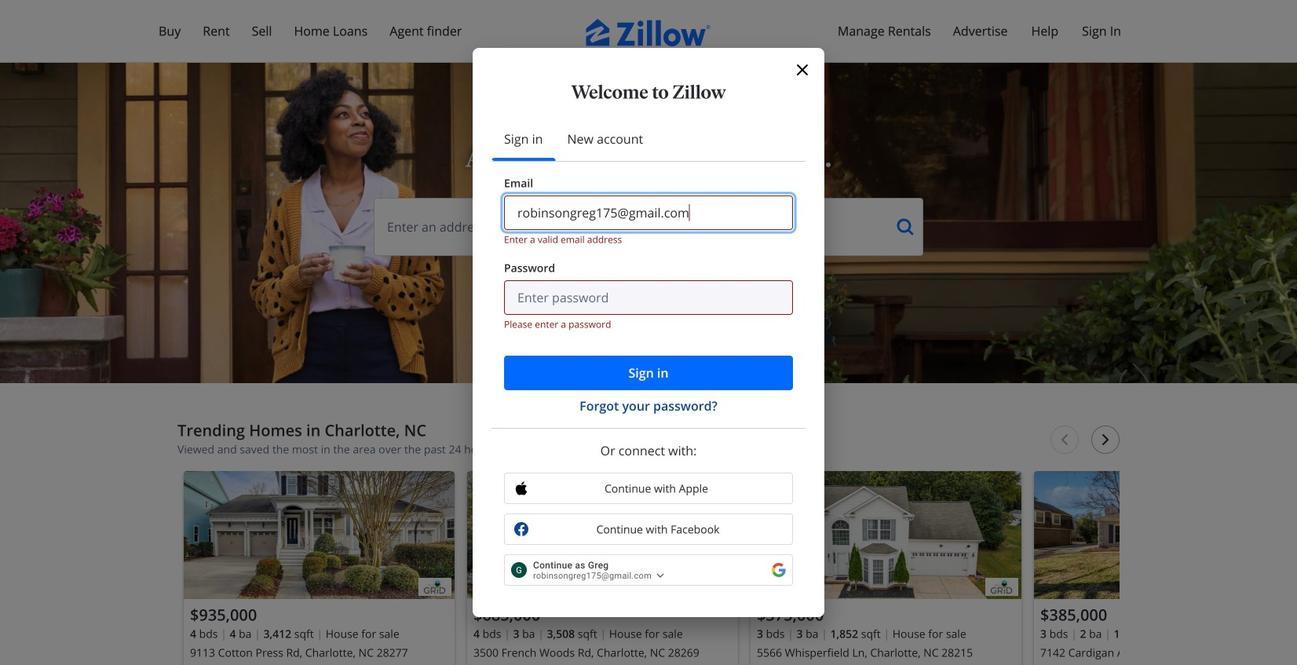 Task type: vqa. For each thing, say whether or not it's contained in the screenshot.
Est.
no



Task type: locate. For each thing, give the bounding box(es) containing it.
dialog
[[473, 48, 825, 617]]

main navigation
[[0, 0, 1297, 63]]

home recommendations carousel element
[[177, 421, 1297, 665]]

zillow logo image
[[586, 19, 712, 46]]

3 group from the left
[[751, 471, 1022, 665]]

group
[[184, 471, 455, 665], [467, 471, 738, 665], [751, 471, 1022, 665], [1034, 471, 1297, 665]]

Enter password password field
[[504, 280, 793, 315]]

1 group from the left
[[184, 471, 455, 665]]

7142 cardigan ave, charlotte, nc 28215 image
[[1034, 471, 1297, 599]]

None submit
[[504, 356, 793, 390]]

4 group from the left
[[1034, 471, 1297, 665]]

5566 whisperfield ln, charlotte, nc 28215 image
[[751, 471, 1022, 599]]

list
[[177, 465, 1297, 665]]



Task type: describe. For each thing, give the bounding box(es) containing it.
9113 cotton press rd, charlotte, nc 28277 image
[[184, 471, 455, 599]]

Enter email email field
[[504, 196, 793, 230]]

9113 cotton press rd, charlotte, nc 28277 element
[[184, 471, 455, 665]]

5566 whisperfield ln, charlotte, nc 28215 element
[[751, 471, 1022, 665]]

2 group from the left
[[467, 471, 738, 665]]

3500 french woods rd, charlotte, nc 28269 element
[[467, 471, 738, 665]]

3500 french woods rd, charlotte, nc 28269 image
[[467, 471, 738, 599]]

sign in actions group
[[504, 356, 793, 415]]

7142 cardigan ave, charlotte, nc 28215 element
[[1034, 471, 1297, 665]]

authentication tabs tab list
[[492, 117, 806, 162]]



